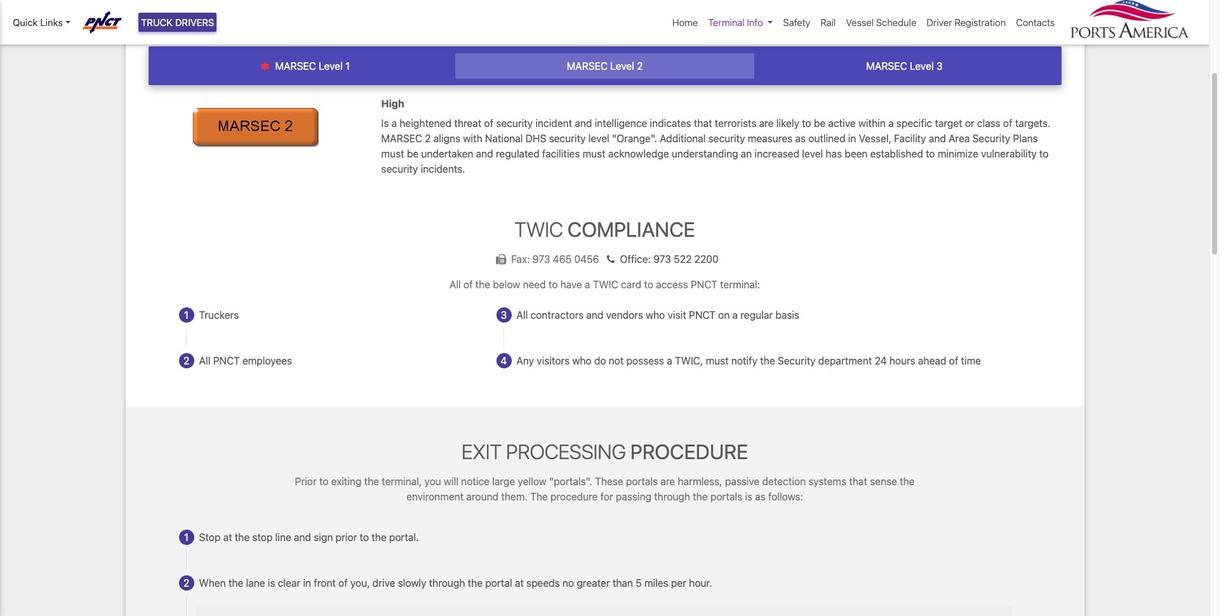 Task type: vqa. For each thing, say whether or not it's contained in the screenshot.
up
no



Task type: locate. For each thing, give the bounding box(es) containing it.
be up the outlined
[[814, 117, 826, 129]]

as down the 'passive'
[[755, 491, 766, 503]]

1 horizontal spatial security
[[973, 132, 1011, 144]]

0 horizontal spatial be
[[407, 148, 419, 159]]

0 vertical spatial as
[[795, 132, 806, 144]]

in left front
[[303, 577, 311, 589]]

1 vertical spatial be
[[407, 148, 419, 159]]

when the lane is clear in front of you, drive slowly through the portal at speeds no greater than 5 miles per hour.
[[199, 577, 712, 589]]

that up the additional
[[694, 117, 712, 129]]

all
[[450, 279, 461, 290], [517, 309, 528, 321], [199, 355, 210, 366]]

2 973 from the left
[[654, 253, 671, 265]]

links
[[40, 16, 63, 28]]

all left below
[[450, 279, 461, 290]]

2 down heightened
[[425, 132, 431, 144]]

all for all pnct employees
[[199, 355, 210, 366]]

procedure
[[551, 491, 598, 503]]

at right stop
[[223, 532, 232, 543]]

as down likely
[[795, 132, 806, 144]]

0 vertical spatial in
[[848, 132, 856, 144]]

as inside is a heightened threat of security incident and intelligence indicates that terrorists are likely to be active within a specific target or class of targets. marsec 2 aligns with national dhs security level "orange". additional security measures as outlined in vessel, facility and area security plans must be undertaken and regulated facilities must acknowledge understanding an increased level has been established to minimize vulnerability to security incidents.
[[795, 132, 806, 144]]

1 vertical spatial portals
[[711, 491, 743, 503]]

indicates
[[650, 117, 691, 129]]

specific
[[897, 117, 932, 129]]

is
[[745, 491, 753, 503], [268, 577, 275, 589]]

0 horizontal spatial must
[[381, 148, 404, 159]]

522
[[674, 253, 692, 265]]

that left the sense
[[849, 476, 867, 487]]

established
[[870, 148, 923, 159]]

0 vertical spatial 1
[[345, 60, 350, 72]]

on
[[718, 309, 730, 321]]

been
[[845, 148, 868, 159]]

exiting
[[331, 476, 362, 487]]

greater
[[577, 577, 610, 589]]

quick
[[13, 16, 38, 28]]

1 vertical spatial that
[[849, 476, 867, 487]]

0 vertical spatial security
[[973, 132, 1011, 144]]

1 horizontal spatial at
[[515, 577, 524, 589]]

security inside is a heightened threat of security incident and intelligence indicates that terrorists are likely to be active within a specific target or class of targets. marsec 2 aligns with national dhs security level "orange". additional security measures as outlined in vessel, facility and area security plans must be undertaken and regulated facilities must acknowledge understanding an increased level has been established to minimize vulnerability to security incidents.
[[973, 132, 1011, 144]]

1 horizontal spatial level
[[802, 148, 823, 159]]

0 horizontal spatial in
[[303, 577, 311, 589]]

is right the lane
[[268, 577, 275, 589]]

processing
[[506, 439, 626, 464]]

as inside prior to exiting the terminal, you will notice large yellow "portals". these portals are harmless, passive detection systems that sense the environment around them. the procedure for passing through the portals is as follows:
[[755, 491, 766, 503]]

1 vertical spatial 1
[[184, 309, 189, 321]]

1 horizontal spatial as
[[795, 132, 806, 144]]

marsec level 1
[[273, 60, 350, 72]]

marsec level 3 link
[[755, 53, 1054, 79]]

must down is
[[381, 148, 404, 159]]

per
[[671, 577, 687, 589]]

465
[[553, 253, 572, 265]]

1 vertical spatial twic
[[593, 279, 618, 290]]

pnct left today's
[[525, 23, 553, 34]]

1 vertical spatial who
[[572, 355, 592, 366]]

info
[[747, 16, 763, 28]]

twic up fax: 973 465 0456
[[515, 217, 563, 241]]

terminal
[[708, 16, 745, 28]]

1 horizontal spatial is
[[745, 491, 753, 503]]

1 horizontal spatial through
[[654, 491, 690, 503]]

1 horizontal spatial that
[[849, 476, 867, 487]]

0 vertical spatial twic
[[515, 217, 563, 241]]

0 vertical spatial 3
[[937, 60, 943, 72]]

the
[[476, 279, 490, 290], [760, 355, 775, 366], [364, 476, 379, 487], [900, 476, 915, 487], [693, 491, 708, 503], [235, 532, 250, 543], [372, 532, 387, 543], [229, 577, 243, 589], [468, 577, 483, 589]]

driver
[[927, 16, 952, 28]]

0 vertical spatial is
[[745, 491, 753, 503]]

them.
[[501, 491, 528, 503]]

the right exiting
[[364, 476, 379, 487]]

portals down the 'passive'
[[711, 491, 743, 503]]

0 vertical spatial through
[[654, 491, 690, 503]]

1
[[345, 60, 350, 72], [184, 309, 189, 321], [184, 532, 189, 543]]

marsec for marsec level 3
[[866, 60, 907, 72]]

pnct
[[525, 23, 553, 34], [691, 279, 718, 290], [689, 309, 716, 321], [213, 355, 240, 366]]

undertaken
[[421, 148, 473, 159]]

passive
[[725, 476, 760, 487]]

need
[[523, 279, 546, 290]]

the left portal.
[[372, 532, 387, 543]]

1 horizontal spatial in
[[848, 132, 856, 144]]

marsec for marsec level 2
[[567, 60, 608, 72]]

be down heightened
[[407, 148, 419, 159]]

are up measures
[[759, 117, 774, 129]]

in up been
[[848, 132, 856, 144]]

area
[[949, 132, 970, 144]]

0 horizontal spatial portals
[[626, 476, 658, 487]]

0 horizontal spatial 973
[[533, 253, 550, 265]]

and down with
[[476, 148, 493, 159]]

2 vertical spatial all
[[199, 355, 210, 366]]

heightened
[[400, 117, 452, 129]]

who
[[646, 309, 665, 321], [572, 355, 592, 366]]

0 horizontal spatial through
[[429, 577, 465, 589]]

or
[[965, 117, 975, 129]]

0 horizontal spatial is
[[268, 577, 275, 589]]

clear
[[278, 577, 300, 589]]

0 vertical spatial that
[[694, 117, 712, 129]]

twic left card
[[593, 279, 618, 290]]

vessel
[[846, 16, 874, 28]]

1 vertical spatial are
[[661, 476, 675, 487]]

0 horizontal spatial as
[[755, 491, 766, 503]]

1 vertical spatial 3
[[501, 309, 507, 321]]

1 horizontal spatial all
[[450, 279, 461, 290]]

all down need
[[517, 309, 528, 321]]

at
[[223, 532, 232, 543], [515, 577, 524, 589]]

of right class
[[1003, 117, 1013, 129]]

any visitors who do not possess a twic, must notify the security department 24 hours ahead of time
[[517, 355, 981, 366]]

is a heightened threat of security incident and intelligence indicates that terrorists are likely to be active within a specific target or class of targets. marsec 2 aligns with national dhs security level "orange". additional security measures as outlined in vessel, facility and area security plans must be undertaken and regulated facilities must acknowledge understanding an increased level has been established to minimize vulnerability to security incidents.
[[381, 117, 1051, 174]]

tab list
[[148, 46, 1062, 85]]

973 left 522
[[654, 253, 671, 265]]

1 vertical spatial security
[[778, 355, 816, 366]]

time
[[961, 355, 981, 366]]

lane
[[246, 577, 265, 589]]

1 vertical spatial all
[[517, 309, 528, 321]]

are left the harmless,
[[661, 476, 675, 487]]

than
[[613, 577, 633, 589]]

are inside is a heightened threat of security incident and intelligence indicates that terrorists are likely to be active within a specific target or class of targets. marsec 2 aligns with national dhs security level "orange". additional security measures as outlined in vessel, facility and area security plans must be undertaken and regulated facilities must acknowledge understanding an increased level has been established to minimize vulnerability to security incidents.
[[759, 117, 774, 129]]

fax: 973 465 0456
[[511, 253, 602, 265]]

3 down driver
[[937, 60, 943, 72]]

the down the harmless,
[[693, 491, 708, 503]]

1 for truckers
[[184, 309, 189, 321]]

973 right fax:
[[533, 253, 550, 265]]

stop
[[199, 532, 221, 543]]

1 horizontal spatial 3
[[937, 60, 943, 72]]

0 horizontal spatial level
[[588, 132, 609, 144]]

of left you,
[[339, 577, 348, 589]]

0 horizontal spatial 3
[[501, 309, 507, 321]]

measures
[[748, 132, 793, 144]]

not
[[609, 355, 624, 366]]

follows:
[[768, 491, 803, 503]]

all down truckers
[[199, 355, 210, 366]]

in inside is a heightened threat of security incident and intelligence indicates that terrorists are likely to be active within a specific target or class of targets. marsec 2 aligns with national dhs security level "orange". additional security measures as outlined in vessel, facility and area security plans must be undertaken and regulated facilities must acknowledge understanding an increased level has been established to minimize vulnerability to security incidents.
[[848, 132, 856, 144]]

must left notify
[[706, 355, 729, 366]]

marsec for marsec level 1
[[275, 60, 316, 72]]

through right slowly
[[429, 577, 465, 589]]

the left stop
[[235, 532, 250, 543]]

security down the basis
[[778, 355, 816, 366]]

3
[[937, 60, 943, 72], [501, 309, 507, 321]]

0 horizontal spatial all
[[199, 355, 210, 366]]

1 horizontal spatial are
[[759, 117, 774, 129]]

0 vertical spatial portals
[[626, 476, 658, 487]]

is:1
[[668, 23, 685, 34]]

drive
[[373, 577, 395, 589]]

level down intelligence
[[588, 132, 609, 144]]

prior
[[295, 476, 317, 487]]

0 vertical spatial who
[[646, 309, 665, 321]]

pnct left "on"
[[689, 309, 716, 321]]

a right "within"
[[889, 117, 894, 129]]

2 horizontal spatial all
[[517, 309, 528, 321]]

national
[[485, 132, 523, 144]]

security down class
[[973, 132, 1011, 144]]

0 horizontal spatial that
[[694, 117, 712, 129]]

vulnerability
[[981, 148, 1037, 159]]

in
[[848, 132, 856, 144], [303, 577, 311, 589]]

who left do
[[572, 355, 592, 366]]

understanding
[[672, 148, 738, 159]]

security left incidents.
[[381, 163, 418, 174]]

the right the sense
[[900, 476, 915, 487]]

level down the outlined
[[802, 148, 823, 159]]

sign
[[314, 532, 333, 543]]

0 vertical spatial at
[[223, 532, 232, 543]]

sense
[[870, 476, 897, 487]]

1 vertical spatial as
[[755, 491, 766, 503]]

truck drivers
[[141, 16, 214, 28]]

class
[[977, 117, 1001, 129]]

slowly
[[398, 577, 426, 589]]

0 horizontal spatial are
[[661, 476, 675, 487]]

1 vertical spatial level
[[802, 148, 823, 159]]

2 vertical spatial 1
[[184, 532, 189, 543]]

must
[[381, 148, 404, 159], [583, 148, 606, 159], [706, 355, 729, 366]]

who left visit
[[646, 309, 665, 321]]

1 horizontal spatial 973
[[654, 253, 671, 265]]

security down terrorists
[[709, 132, 745, 144]]

portals up the passing
[[626, 476, 658, 487]]

a right is
[[392, 117, 397, 129]]

at right portal
[[515, 577, 524, 589]]

5
[[636, 577, 642, 589]]

of right threat
[[484, 117, 494, 129]]

you,
[[350, 577, 370, 589]]

is inside prior to exiting the terminal, you will notice large yellow "portals". these portals are harmless, passive detection systems that sense the environment around them. the procedure for passing through the portals is as follows:
[[745, 491, 753, 503]]

through down the harmless,
[[654, 491, 690, 503]]

is down the 'passive'
[[745, 491, 753, 503]]

marsec
[[595, 23, 638, 34], [275, 60, 316, 72], [567, 60, 608, 72], [866, 60, 907, 72], [381, 132, 422, 144]]

3 down below
[[501, 309, 507, 321]]

1 973 from the left
[[533, 253, 550, 265]]

0 vertical spatial all
[[450, 279, 461, 290]]

0 vertical spatial are
[[759, 117, 774, 129]]

speeds
[[526, 577, 560, 589]]

0 vertical spatial be
[[814, 117, 826, 129]]

0 horizontal spatial who
[[572, 355, 592, 366]]

terminal info
[[708, 16, 763, 28]]

hour.
[[689, 577, 712, 589]]

registration
[[955, 16, 1006, 28]]

truck drivers link
[[138, 13, 217, 32]]

must right facilities
[[583, 148, 606, 159]]

intelligence
[[595, 117, 647, 129]]

level for marsec level 3
[[910, 60, 934, 72]]

1 inside tab list
[[345, 60, 350, 72]]



Task type: describe. For each thing, give the bounding box(es) containing it.
2 left all pnct employees
[[183, 355, 189, 366]]

these
[[595, 476, 623, 487]]

exit
[[462, 439, 502, 464]]

quick links link
[[13, 15, 70, 30]]

safety link
[[778, 10, 816, 35]]

1 horizontal spatial be
[[814, 117, 826, 129]]

contacts
[[1016, 16, 1055, 28]]

additional
[[660, 132, 706, 144]]

regulated
[[496, 148, 540, 159]]

pnct left employees
[[213, 355, 240, 366]]

notify
[[732, 355, 758, 366]]

2 left when
[[183, 577, 189, 589]]

drivers
[[175, 16, 214, 28]]

the left portal
[[468, 577, 483, 589]]

schedule
[[876, 16, 917, 28]]

2 inside is a heightened threat of security incident and intelligence indicates that terrorists are likely to be active within a specific target or class of targets. marsec 2 aligns with national dhs security level "orange". additional security measures as outlined in vessel, facility and area security plans must be undertaken and regulated facilities must acknowledge understanding an increased level has been established to minimize vulnerability to security incidents.
[[425, 132, 431, 144]]

to inside prior to exiting the terminal, you will notice large yellow "portals". these portals are harmless, passive detection systems that sense the environment around them. the procedure for passing through the portals is as follows:
[[319, 476, 329, 487]]

phone image
[[602, 254, 620, 264]]

are inside prior to exiting the terminal, you will notice large yellow "portals". these portals are harmless, passive detection systems that sense the environment around them. the procedure for passing through the portals is as follows:
[[661, 476, 675, 487]]

level for marsec level 1
[[319, 60, 343, 72]]

all pnct employees
[[199, 355, 292, 366]]

2200
[[694, 253, 719, 265]]

terminal info link
[[703, 10, 778, 35]]

security up national
[[496, 117, 533, 129]]

truckers
[[199, 309, 239, 321]]

portal.
[[389, 532, 419, 543]]

0 horizontal spatial twic
[[515, 217, 563, 241]]

portal
[[485, 577, 512, 589]]

973 for office:
[[654, 253, 671, 265]]

visitors
[[537, 355, 570, 366]]

truck
[[141, 16, 173, 28]]

0 vertical spatial level
[[588, 132, 609, 144]]

hours
[[890, 355, 916, 366]]

4
[[501, 355, 507, 366]]

has
[[826, 148, 842, 159]]

driver registration link
[[922, 10, 1011, 35]]

no
[[563, 577, 574, 589]]

department
[[818, 355, 872, 366]]

facility
[[894, 132, 926, 144]]

all of the below need to have a twic card to access pnct terminal:
[[450, 279, 760, 290]]

1 vertical spatial in
[[303, 577, 311, 589]]

acknowledge
[[608, 148, 669, 159]]

rail
[[821, 16, 836, 28]]

pnct down 2200
[[691, 279, 718, 290]]

of left the time
[[949, 355, 959, 366]]

0456
[[574, 253, 599, 265]]

plans
[[1013, 132, 1038, 144]]

target
[[935, 117, 963, 129]]

marsec level 3
[[866, 60, 943, 72]]

facilities
[[542, 148, 580, 159]]

fax:
[[511, 253, 530, 265]]

do
[[594, 355, 606, 366]]

outlined
[[809, 132, 846, 144]]

employees
[[242, 355, 292, 366]]

"orange".
[[612, 132, 657, 144]]

1 horizontal spatial portals
[[711, 491, 743, 503]]

minimize
[[938, 148, 979, 159]]

terrorists
[[715, 117, 757, 129]]

and right incident
[[575, 117, 592, 129]]

973 for fax:
[[533, 253, 550, 265]]

all for all contractors and vendors who visit pnct on a regular basis
[[517, 309, 528, 321]]

compliance
[[568, 217, 695, 241]]

terminal,
[[382, 476, 422, 487]]

and right line
[[294, 532, 311, 543]]

incident
[[536, 117, 572, 129]]

a left twic,
[[667, 355, 672, 366]]

vessel,
[[859, 132, 892, 144]]

twic,
[[675, 355, 703, 366]]

large
[[492, 476, 515, 487]]

a right have
[[585, 279, 590, 290]]

safety
[[783, 16, 811, 28]]

that inside prior to exiting the terminal, you will notice large yellow "portals". these portals are harmless, passive detection systems that sense the environment around them. the procedure for passing through the portals is as follows:
[[849, 476, 867, 487]]

vessel schedule link
[[841, 10, 922, 35]]

stop at the stop line and sign prior to the portal.
[[199, 532, 419, 543]]

front
[[314, 577, 336, 589]]

threat
[[454, 117, 482, 129]]

the left below
[[476, 279, 490, 290]]

1 vertical spatial through
[[429, 577, 465, 589]]

all for all of the below need to have a twic card to access pnct terminal:
[[450, 279, 461, 290]]

marsec inside is a heightened threat of security incident and intelligence indicates that terrorists are likely to be active within a specific target or class of targets. marsec 2 aligns with national dhs security level "orange". additional security measures as outlined in vessel, facility and area security plans must be undertaken and regulated facilities must acknowledge understanding an increased level has been established to minimize vulnerability to security incidents.
[[381, 132, 422, 144]]

2 horizontal spatial must
[[706, 355, 729, 366]]

1 horizontal spatial who
[[646, 309, 665, 321]]

a right "on"
[[733, 309, 738, 321]]

harmless,
[[678, 476, 722, 487]]

"portals".
[[549, 476, 592, 487]]

1 vertical spatial at
[[515, 577, 524, 589]]

notice
[[461, 476, 490, 487]]

level for marsec level 2
[[610, 60, 634, 72]]

3 inside marsec level 3 link
[[937, 60, 943, 72]]

1 horizontal spatial twic
[[593, 279, 618, 290]]

aligns
[[434, 132, 461, 144]]

passing
[[616, 491, 652, 503]]

procedure
[[631, 439, 748, 464]]

and left vendors
[[586, 309, 604, 321]]

1 vertical spatial is
[[268, 577, 275, 589]]

is
[[381, 117, 389, 129]]

security up facilities
[[549, 132, 586, 144]]

visit
[[668, 309, 686, 321]]

when
[[199, 577, 226, 589]]

stop
[[252, 532, 273, 543]]

regular
[[741, 309, 773, 321]]

and down target
[[929, 132, 946, 144]]

contractors
[[531, 309, 584, 321]]

tab list containing marsec level 1
[[148, 46, 1062, 85]]

that inside is a heightened threat of security incident and intelligence indicates that terrorists are likely to be active within a specific target or class of targets. marsec 2 aligns with national dhs security level "orange". additional security measures as outlined in vessel, facility and area security plans must be undertaken and regulated facilities must acknowledge understanding an increased level has been established to minimize vulnerability to security incidents.
[[694, 117, 712, 129]]

1 for stop at the stop line and sign prior to the portal.
[[184, 532, 189, 543]]

2 down pnct today's marsec level is:1
[[637, 60, 643, 72]]

0 horizontal spatial security
[[778, 355, 816, 366]]

within
[[859, 117, 886, 129]]

prior to exiting the terminal, you will notice large yellow "portals". these portals are harmless, passive detection systems that sense the environment around them. the procedure for passing through the portals is as follows:
[[295, 476, 915, 503]]

rail link
[[816, 10, 841, 35]]

through inside prior to exiting the terminal, you will notice large yellow "portals". these portals are harmless, passive detection systems that sense the environment around them. the procedure for passing through the portals is as follows:
[[654, 491, 690, 503]]

card
[[621, 279, 642, 290]]

possess
[[627, 355, 664, 366]]

you
[[425, 476, 441, 487]]

of left below
[[464, 279, 473, 290]]

increased
[[755, 148, 800, 159]]

any
[[517, 355, 534, 366]]

0 horizontal spatial at
[[223, 532, 232, 543]]

the right notify
[[760, 355, 775, 366]]

1 horizontal spatial must
[[583, 148, 606, 159]]

vessel schedule
[[846, 16, 917, 28]]

office: 973 522 2200
[[620, 253, 719, 265]]

prior
[[336, 532, 357, 543]]

targets.
[[1015, 117, 1051, 129]]

the left the lane
[[229, 577, 243, 589]]



